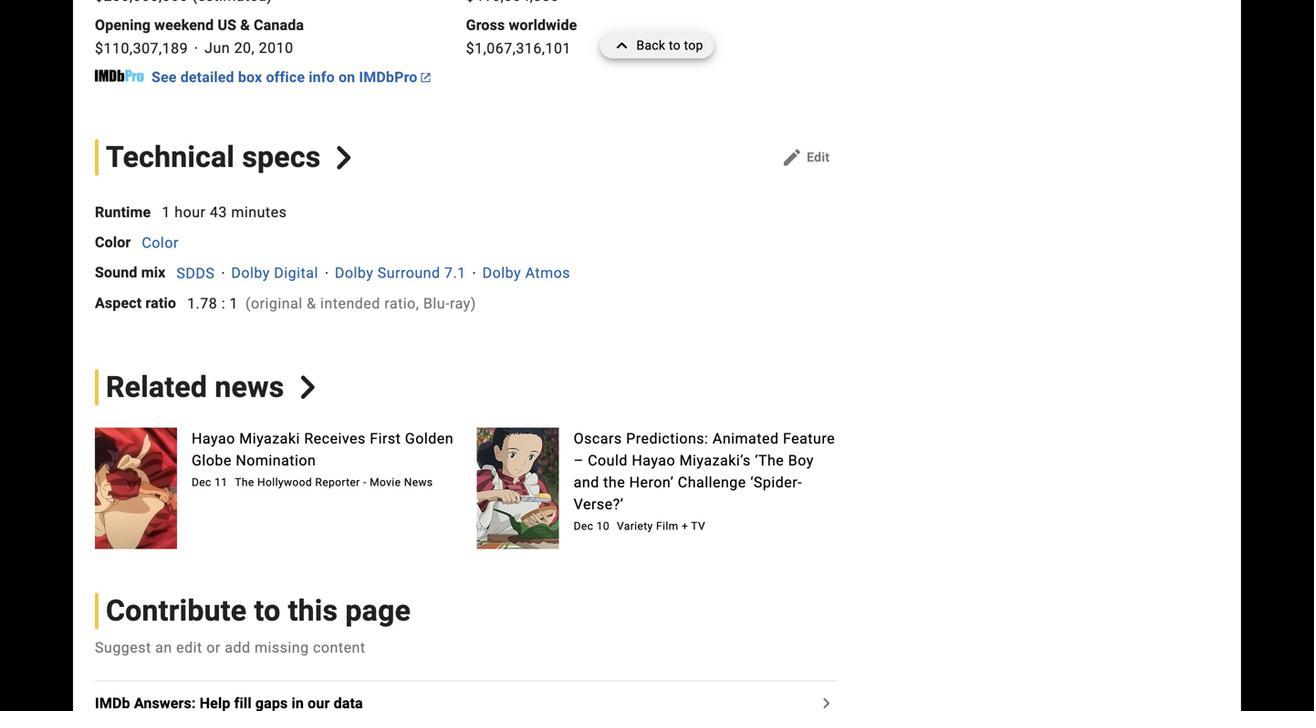 Task type: locate. For each thing, give the bounding box(es) containing it.
missing
[[255, 639, 309, 657]]

to left top
[[669, 38, 681, 53]]

info
[[309, 69, 335, 86]]

edit
[[807, 150, 830, 165]]

0 horizontal spatial dec
[[192, 476, 212, 489]]

animated
[[713, 430, 779, 447]]

or
[[207, 639, 221, 657]]

11
[[215, 476, 228, 489]]

0 horizontal spatial hayao
[[192, 430, 235, 447]]

3 dolby from the left
[[483, 265, 521, 282]]

news
[[404, 476, 433, 489]]

ratio,
[[385, 295, 420, 312]]

1
[[162, 204, 171, 221], [230, 295, 238, 312]]

contribute to this page
[[106, 594, 411, 628]]

chevron right inline image inside technical specs link
[[333, 146, 356, 169]]

1 horizontal spatial dec
[[574, 520, 594, 533]]

0 vertical spatial dec
[[192, 476, 212, 489]]

technical
[[106, 140, 235, 175]]

first
[[370, 430, 401, 447]]

digital
[[274, 265, 318, 282]]

back to top
[[637, 38, 704, 53]]

dolby up intended
[[335, 265, 374, 282]]

1 horizontal spatial 1
[[230, 295, 238, 312]]

dolby atmos
[[483, 265, 571, 282]]

&
[[240, 16, 250, 34], [307, 295, 316, 312]]

10
[[597, 520, 610, 533]]

reporter
[[315, 476, 360, 489]]

the
[[604, 474, 626, 491]]

dolby up (original
[[231, 265, 270, 282]]

0 horizontal spatial dolby
[[231, 265, 270, 282]]

& down digital
[[307, 295, 316, 312]]

dolby digital
[[231, 265, 318, 282]]

0 vertical spatial 1
[[162, 204, 171, 221]]

sound mix
[[95, 264, 166, 281]]

2 horizontal spatial dolby
[[483, 265, 521, 282]]

dolby for dolby surround 7.1
[[335, 265, 374, 282]]

0 horizontal spatial to
[[254, 594, 281, 628]]

sdds
[[177, 265, 215, 282]]

related
[[106, 370, 207, 405]]

suggest
[[95, 639, 151, 657]]

hayao miyazaki receives first golden globe nomination image
[[95, 428, 177, 549]]

1 vertical spatial dec
[[574, 520, 594, 533]]

dolby surround 7.1
[[335, 265, 466, 282]]

edit
[[176, 639, 203, 657]]

dec inside oscars predictions: animated feature – could hayao miyazaki's 'the boy and the heron' challenge 'spider- verse?' dec 10 variety film + tv
[[574, 520, 594, 533]]

chevron right inline image for news
[[296, 376, 319, 399]]

hayao inside oscars predictions: animated feature – could hayao miyazaki's 'the boy and the heron' challenge 'spider- verse?' dec 10 variety film + tv
[[632, 452, 676, 469]]

dolby left atmos
[[483, 265, 521, 282]]

0 vertical spatial chevron right inline image
[[333, 146, 356, 169]]

1 vertical spatial to
[[254, 594, 281, 628]]

chevron right inline image right specs
[[333, 146, 356, 169]]

chevron right inline image up receives
[[296, 376, 319, 399]]

see detailed box office info on imdbpro
[[152, 69, 418, 86]]

ratio
[[146, 294, 176, 312]]

related news
[[106, 370, 284, 405]]

1 horizontal spatial chevron right inline image
[[333, 146, 356, 169]]

0 vertical spatial to
[[669, 38, 681, 53]]

atmos
[[526, 265, 571, 282]]

:
[[222, 295, 226, 312]]

related news link
[[95, 369, 319, 406]]

and
[[574, 474, 600, 491]]

verse?'
[[574, 496, 624, 513]]

–
[[574, 452, 584, 469]]

mix
[[141, 264, 166, 281]]

to inside button
[[669, 38, 681, 53]]

to for top
[[669, 38, 681, 53]]

hayao up globe
[[192, 430, 235, 447]]

1 horizontal spatial to
[[669, 38, 681, 53]]

to
[[669, 38, 681, 53], [254, 594, 281, 628]]

page
[[346, 594, 411, 628]]

chevron right inline image
[[333, 146, 356, 169], [296, 376, 319, 399]]

dolby atmos button
[[483, 265, 571, 282]]

hollywood
[[258, 476, 312, 489]]

sound
[[95, 264, 137, 281]]

hayao up the heron'
[[632, 452, 676, 469]]

dec left 10
[[574, 520, 594, 533]]

chevron right inline image inside related news link
[[296, 376, 319, 399]]

& right us
[[240, 16, 250, 34]]

intended
[[321, 295, 381, 312]]

$1,067,316,101
[[466, 39, 572, 57]]

top
[[684, 38, 704, 53]]

1 horizontal spatial hayao
[[632, 452, 676, 469]]

heron'
[[630, 474, 674, 491]]

1 horizontal spatial dolby
[[335, 265, 374, 282]]

-
[[363, 476, 367, 489]]

gross worldwide $1,067,316,101
[[466, 16, 577, 57]]

0 vertical spatial &
[[240, 16, 250, 34]]

globe
[[192, 452, 232, 469]]

2 dolby from the left
[[335, 265, 374, 282]]

1 dolby from the left
[[231, 265, 270, 282]]

1 hour 43 minutes
[[162, 204, 287, 221]]

an
[[155, 639, 172, 657]]

to up missing
[[254, 594, 281, 628]]

to for this
[[254, 594, 281, 628]]

1 vertical spatial chevron right inline image
[[296, 376, 319, 399]]

1 vertical spatial 1
[[230, 295, 238, 312]]

0 horizontal spatial chevron right inline image
[[296, 376, 319, 399]]

gross
[[466, 16, 505, 34]]

1 left hour
[[162, 204, 171, 221]]

dec left 11
[[192, 476, 212, 489]]

43
[[210, 204, 227, 221]]

boy
[[789, 452, 814, 469]]

1 vertical spatial hayao
[[632, 452, 676, 469]]

0 horizontal spatial &
[[240, 16, 250, 34]]

aspect ratio
[[95, 294, 176, 312]]

0 vertical spatial hayao
[[192, 430, 235, 447]]

detailed
[[181, 69, 234, 86]]

dec
[[192, 476, 212, 489], [574, 520, 594, 533]]

dolby for dolby digital
[[231, 265, 270, 282]]

color up 'sound'
[[95, 234, 131, 251]]

1 right :
[[230, 295, 238, 312]]

contribute
[[106, 594, 247, 628]]

office
[[266, 69, 305, 86]]

7.1
[[445, 265, 466, 282]]

oscars
[[574, 430, 622, 447]]

1 horizontal spatial &
[[307, 295, 316, 312]]

1 horizontal spatial color
[[142, 234, 179, 252]]

edit button
[[774, 143, 838, 172]]

hayao inside hayao miyazaki receives first golden globe nomination dec 11 the hollywood reporter - movie news
[[192, 430, 235, 447]]

hour
[[175, 204, 206, 221]]

specs
[[242, 140, 321, 175]]

2010
[[259, 39, 294, 57]]

worldwide
[[509, 16, 577, 34]]

back to top button
[[600, 33, 715, 58]]

color up 'mix'
[[142, 234, 179, 252]]



Task type: describe. For each thing, give the bounding box(es) containing it.
technical specs link
[[95, 139, 356, 176]]

20,
[[234, 39, 255, 57]]

challenge
[[678, 474, 747, 491]]

expand less image
[[611, 33, 637, 58]]

0 horizontal spatial 1
[[162, 204, 171, 221]]

golden
[[405, 430, 454, 447]]

blu-
[[424, 295, 450, 312]]

dec inside hayao miyazaki receives first golden globe nomination dec 11 the hollywood reporter - movie news
[[192, 476, 212, 489]]

news
[[215, 370, 284, 405]]

sdds button
[[177, 265, 215, 282]]

weekend
[[154, 16, 214, 34]]

box
[[238, 69, 262, 86]]

miyazaki
[[239, 430, 300, 447]]

predictions:
[[626, 430, 709, 447]]

receives
[[304, 430, 366, 447]]

(original
[[246, 295, 303, 312]]

launch inline image
[[421, 73, 430, 82]]

chevron right inline image for specs
[[333, 146, 356, 169]]

dolby surround 7.1 button
[[335, 265, 466, 282]]

color button
[[142, 234, 179, 252]]

oscars predictions: animated feature – could hayao miyazaki's 'the boy and the heron' challenge 'spider- verse?' dec 10 variety film + tv
[[574, 430, 836, 533]]

this
[[288, 594, 338, 628]]

us
[[218, 16, 237, 34]]

surround
[[378, 265, 441, 282]]

oscars predictions: animated feature – could hayao miyazaki's 'the boy and the heron' challenge 'spider-verse?' image
[[477, 428, 559, 549]]

opening
[[95, 16, 151, 34]]

'spider-
[[751, 474, 803, 491]]

hayao miyazaki receives first golden globe nomination dec 11 the hollywood reporter - movie news
[[192, 430, 454, 489]]

variety
[[617, 520, 653, 533]]

dolby digital button
[[231, 265, 318, 282]]

edit image
[[782, 147, 804, 169]]

see
[[152, 69, 177, 86]]

minutes
[[231, 204, 287, 221]]

movie
[[370, 476, 401, 489]]

1 vertical spatial &
[[307, 295, 316, 312]]

film
[[656, 520, 679, 533]]

ray)
[[450, 295, 476, 312]]

+
[[682, 520, 689, 533]]

'the
[[755, 452, 785, 469]]

miyazaki's
[[680, 452, 751, 469]]

back
[[637, 38, 666, 53]]

could
[[588, 452, 628, 469]]

add
[[225, 639, 251, 657]]

dolby for dolby atmos
[[483, 265, 521, 282]]

content
[[313, 639, 366, 657]]

imdbpro
[[359, 69, 418, 86]]

see detailed box office info on imdbpro button
[[152, 69, 430, 86]]

suggest an edit or add missing content
[[95, 639, 366, 657]]

$110,307,189
[[95, 39, 188, 57]]

nomination
[[236, 452, 316, 469]]

1.78 : 1 (original & intended ratio, blu-ray)
[[187, 295, 476, 312]]

1.78
[[187, 295, 218, 312]]

jun
[[205, 39, 230, 57]]

opening weekend us & canada
[[95, 16, 304, 34]]

0 horizontal spatial color
[[95, 234, 131, 251]]

go to imdb answers: help fill gaps in our data image
[[816, 693, 838, 711]]

aspect
[[95, 294, 142, 312]]

tv
[[691, 520, 706, 533]]

technical specs
[[106, 140, 321, 175]]

feature
[[783, 430, 836, 447]]

on
[[339, 69, 355, 86]]

jun 20, 2010
[[205, 39, 294, 57]]

runtime
[[95, 204, 151, 221]]



Task type: vqa. For each thing, say whether or not it's contained in the screenshot.
of in Take a look at some of our favorite superheroes suited up and incognito. Whose transformation is your favorite?
no



